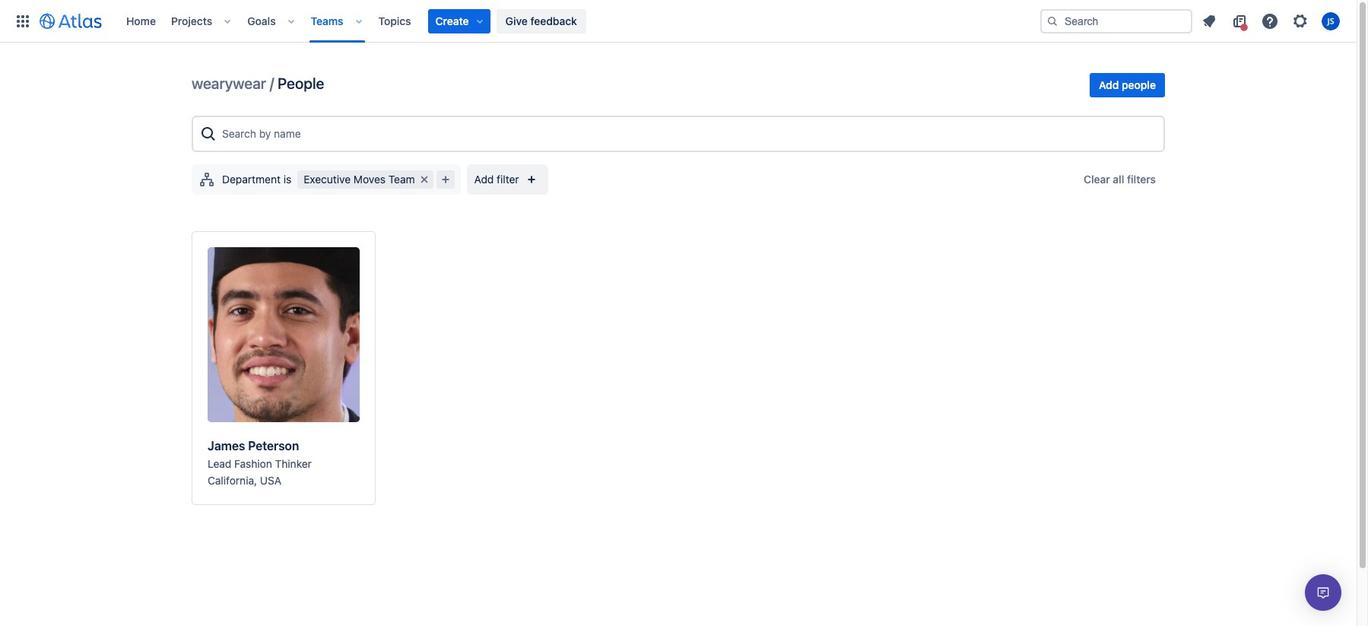 Task type: vqa. For each thing, say whether or not it's contained in the screenshot.
'Executive'
yes



Task type: describe. For each thing, give the bounding box(es) containing it.
people
[[278, 75, 324, 92]]

add people
[[1099, 78, 1156, 91]]

create button
[[428, 9, 490, 33]]

fashion
[[234, 457, 272, 470]]

projects link
[[167, 9, 217, 33]]

topics
[[378, 14, 411, 27]]

notifications image
[[1200, 12, 1219, 30]]

peterson
[[248, 439, 299, 453]]

search image
[[1047, 15, 1059, 27]]

remove image
[[415, 170, 433, 189]]

executive moves team
[[304, 173, 415, 186]]

filter
[[497, 173, 519, 186]]

give feedback button
[[496, 9, 586, 33]]

banner containing home
[[0, 0, 1357, 43]]

team
[[389, 173, 415, 186]]

department is
[[222, 173, 292, 186]]

create
[[436, 14, 469, 27]]

add people button
[[1090, 73, 1165, 97]]

topics link
[[374, 9, 416, 33]]

california,
[[208, 474, 257, 487]]

usa
[[260, 474, 282, 487]]

add filter button
[[467, 164, 548, 195]]

moves
[[354, 173, 386, 186]]

clear all filters button
[[1075, 170, 1165, 189]]

open intercom messenger image
[[1314, 583, 1333, 602]]

search by name image
[[199, 125, 218, 143]]

feedback
[[531, 14, 577, 27]]

teams link
[[306, 9, 348, 33]]

home
[[126, 14, 156, 27]]

give
[[506, 14, 528, 27]]

give feedback
[[506, 14, 577, 27]]

goals link
[[243, 9, 280, 33]]

help image
[[1261, 12, 1279, 30]]

teams
[[311, 14, 343, 27]]

goals
[[247, 14, 276, 27]]

settings image
[[1292, 12, 1310, 30]]

wearywear
[[192, 75, 266, 92]]



Task type: locate. For each thing, give the bounding box(es) containing it.
1 vertical spatial add
[[474, 173, 494, 186]]

filters
[[1127, 173, 1156, 186]]

0 vertical spatial add
[[1099, 78, 1119, 91]]

projects
[[171, 14, 212, 27]]

james peterson lead fashion thinker california, usa
[[208, 439, 312, 487]]

james
[[208, 439, 245, 453]]

add left people
[[1099, 78, 1119, 91]]

wearywear / people
[[192, 75, 324, 92]]

home link
[[122, 9, 161, 33]]

department
[[222, 173, 281, 186]]

switch to... image
[[14, 12, 32, 30]]

Search by name field
[[218, 120, 1158, 148]]

clear
[[1084, 173, 1110, 186]]

clear all filters
[[1084, 173, 1156, 186]]

0 horizontal spatial add
[[474, 173, 494, 186]]

add left filter
[[474, 173, 494, 186]]

executive
[[304, 173, 351, 186]]

account image
[[1322, 12, 1340, 30]]

add for /
[[1099, 78, 1119, 91]]

add filter
[[474, 173, 519, 186]]

is
[[284, 173, 292, 186]]

1 horizontal spatial add
[[1099, 78, 1119, 91]]

/
[[270, 75, 274, 92]]

all
[[1113, 173, 1125, 186]]

banner
[[0, 0, 1357, 43]]

add
[[1099, 78, 1119, 91], [474, 173, 494, 186]]

lead
[[208, 457, 232, 470]]

Search field
[[1041, 9, 1193, 33]]

people
[[1122, 78, 1156, 91]]

add another entity image
[[436, 170, 455, 189]]

top element
[[9, 0, 1041, 42]]

add for department
[[474, 173, 494, 186]]

thinker
[[275, 457, 312, 470]]



